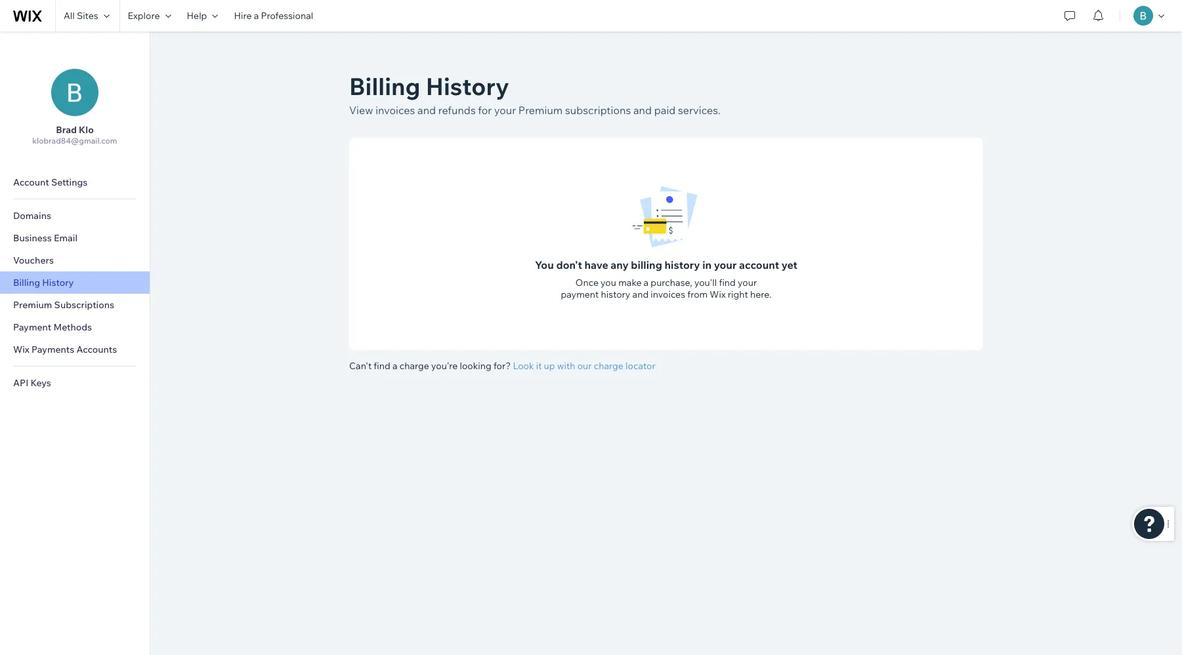 Task type: vqa. For each thing, say whether or not it's contained in the screenshot.
"account settings"
yes



Task type: locate. For each thing, give the bounding box(es) containing it.
charge
[[400, 360, 429, 372], [594, 360, 624, 372]]

history
[[665, 259, 700, 272], [601, 289, 631, 301]]

it
[[536, 360, 542, 372]]

wix right from
[[710, 289, 726, 301]]

0 vertical spatial premium
[[519, 104, 563, 117]]

1 horizontal spatial wix
[[710, 289, 726, 301]]

domains link
[[0, 205, 150, 227]]

and down billing
[[633, 289, 649, 301]]

0 horizontal spatial billing
[[13, 277, 40, 289]]

billing inside billing history view invoices and refunds for your premium subscriptions and paid services.
[[349, 72, 421, 101]]

1 horizontal spatial find
[[719, 277, 736, 289]]

refunds
[[438, 104, 476, 117]]

0 horizontal spatial find
[[374, 360, 391, 372]]

with
[[557, 360, 576, 372]]

vouchers link
[[0, 250, 150, 272]]

premium inside sidebar element
[[13, 299, 52, 311]]

history down any
[[601, 289, 631, 301]]

0 horizontal spatial wix
[[13, 344, 29, 356]]

invoices inside you don't have any billing history in your account yet once you make a purchase, you'll find your payment history and invoices from wix right here.
[[651, 289, 686, 301]]

billing
[[349, 72, 421, 101], [13, 277, 40, 289]]

1 horizontal spatial premium
[[519, 104, 563, 117]]

1 horizontal spatial history
[[426, 72, 509, 101]]

billing down vouchers
[[13, 277, 40, 289]]

1 vertical spatial premium
[[13, 299, 52, 311]]

billing history
[[13, 277, 74, 289]]

invoices
[[376, 104, 415, 117], [651, 289, 686, 301]]

methods
[[53, 322, 92, 334]]

premium right for in the left of the page
[[519, 104, 563, 117]]

0 vertical spatial history
[[426, 72, 509, 101]]

invoices left from
[[651, 289, 686, 301]]

a right can't
[[393, 360, 398, 372]]

wix inside wix payments accounts link
[[13, 344, 29, 356]]

0 vertical spatial invoices
[[376, 104, 415, 117]]

1 vertical spatial history
[[42, 277, 74, 289]]

1 vertical spatial a
[[644, 277, 649, 289]]

wix down payment
[[13, 344, 29, 356]]

0 horizontal spatial premium
[[13, 299, 52, 311]]

2 charge from the left
[[594, 360, 624, 372]]

help
[[187, 10, 207, 22]]

your down account
[[738, 277, 757, 289]]

premium inside billing history view invoices and refunds for your premium subscriptions and paid services.
[[519, 104, 563, 117]]

up
[[544, 360, 555, 372]]

klobrad84@gmail.com
[[32, 136, 117, 146]]

1 horizontal spatial your
[[714, 259, 737, 272]]

a inside you don't have any billing history in your account yet once you make a purchase, you'll find your payment history and invoices from wix right here.
[[644, 277, 649, 289]]

your
[[494, 104, 516, 117], [714, 259, 737, 272], [738, 277, 757, 289]]

find
[[719, 277, 736, 289], [374, 360, 391, 372]]

api keys
[[13, 378, 51, 389]]

history inside billing history view invoices and refunds for your premium subscriptions and paid services.
[[426, 72, 509, 101]]

and left paid
[[634, 104, 652, 117]]

1 charge from the left
[[400, 360, 429, 372]]

no invoices image
[[349, 181, 984, 251]]

1 horizontal spatial history
[[665, 259, 700, 272]]

your inside billing history view invoices and refunds for your premium subscriptions and paid services.
[[494, 104, 516, 117]]

history inside sidebar element
[[42, 277, 74, 289]]

our
[[578, 360, 592, 372]]

your right for in the left of the page
[[494, 104, 516, 117]]

charge left the 'you're'
[[400, 360, 429, 372]]

charge right 'our'
[[594, 360, 624, 372]]

payment methods
[[13, 322, 92, 334]]

locator
[[626, 360, 656, 372]]

1 horizontal spatial a
[[393, 360, 398, 372]]

account
[[13, 177, 49, 188]]

0 horizontal spatial invoices
[[376, 104, 415, 117]]

api
[[13, 378, 28, 389]]

2 horizontal spatial a
[[644, 277, 649, 289]]

brad klo klobrad84@gmail.com
[[32, 124, 117, 146]]

a right the hire
[[254, 10, 259, 22]]

0 vertical spatial wix
[[710, 289, 726, 301]]

subscriptions
[[54, 299, 114, 311]]

and
[[418, 104, 436, 117], [634, 104, 652, 117], [633, 289, 649, 301]]

a
[[254, 10, 259, 22], [644, 277, 649, 289], [393, 360, 398, 372]]

klo
[[79, 124, 94, 136]]

1 horizontal spatial invoices
[[651, 289, 686, 301]]

premium
[[519, 104, 563, 117], [13, 299, 52, 311]]

0 horizontal spatial history
[[42, 277, 74, 289]]

a right make
[[644, 277, 649, 289]]

0 vertical spatial find
[[719, 277, 736, 289]]

history up purchase,
[[665, 259, 700, 272]]

payment
[[561, 289, 599, 301]]

billing inside sidebar element
[[13, 277, 40, 289]]

0 horizontal spatial a
[[254, 10, 259, 22]]

invoices right the view
[[376, 104, 415, 117]]

looking
[[460, 360, 492, 372]]

can't find a charge you're looking for? look it up with our charge locator
[[349, 360, 656, 372]]

api keys link
[[0, 372, 150, 395]]

account settings link
[[0, 171, 150, 194]]

2 vertical spatial your
[[738, 277, 757, 289]]

have
[[585, 259, 609, 272]]

from
[[688, 289, 708, 301]]

and left refunds
[[418, 104, 436, 117]]

1 vertical spatial invoices
[[651, 289, 686, 301]]

history up premium subscriptions
[[42, 277, 74, 289]]

premium subscriptions
[[13, 299, 114, 311]]

paid
[[654, 104, 676, 117]]

1 vertical spatial your
[[714, 259, 737, 272]]

in
[[703, 259, 712, 272]]

1 horizontal spatial charge
[[594, 360, 624, 372]]

billing history view invoices and refunds for your premium subscriptions and paid services.
[[349, 72, 721, 117]]

hire a professional
[[234, 10, 313, 22]]

wix
[[710, 289, 726, 301], [13, 344, 29, 356]]

premium up payment
[[13, 299, 52, 311]]

account
[[739, 259, 780, 272]]

your right in
[[714, 259, 737, 272]]

keys
[[31, 378, 51, 389]]

payment
[[13, 322, 51, 334]]

history
[[426, 72, 509, 101], [42, 277, 74, 289]]

0 horizontal spatial your
[[494, 104, 516, 117]]

business email
[[13, 232, 78, 244]]

1 horizontal spatial billing
[[349, 72, 421, 101]]

look
[[513, 360, 534, 372]]

find right you'll
[[719, 277, 736, 289]]

0 horizontal spatial charge
[[400, 360, 429, 372]]

business email link
[[0, 227, 150, 250]]

make
[[619, 277, 642, 289]]

2 vertical spatial a
[[393, 360, 398, 372]]

1 vertical spatial billing
[[13, 277, 40, 289]]

all sites
[[64, 10, 98, 22]]

billing up the view
[[349, 72, 421, 101]]

history up refunds
[[426, 72, 509, 101]]

1 vertical spatial wix
[[13, 344, 29, 356]]

find right can't
[[374, 360, 391, 372]]

history for billing history
[[42, 277, 74, 289]]

0 vertical spatial billing
[[349, 72, 421, 101]]

0 horizontal spatial history
[[601, 289, 631, 301]]

any
[[611, 259, 629, 272]]

hire a professional link
[[226, 0, 321, 32]]

0 vertical spatial your
[[494, 104, 516, 117]]

your for history
[[494, 104, 516, 117]]



Task type: describe. For each thing, give the bounding box(es) containing it.
for?
[[494, 360, 511, 372]]

wix inside you don't have any billing history in your account yet once you make a purchase, you'll find your payment history and invoices from wix right here.
[[710, 289, 726, 301]]

1 vertical spatial find
[[374, 360, 391, 372]]

hire
[[234, 10, 252, 22]]

billing for billing history view invoices and refunds for your premium subscriptions and paid services.
[[349, 72, 421, 101]]

account settings
[[13, 177, 88, 188]]

wix payments accounts link
[[0, 339, 150, 361]]

settings
[[51, 177, 88, 188]]

purchase,
[[651, 277, 693, 289]]

sidebar element
[[0, 32, 150, 656]]

brad
[[56, 124, 77, 136]]

sites
[[77, 10, 98, 22]]

once
[[576, 277, 599, 289]]

explore
[[128, 10, 160, 22]]

all
[[64, 10, 75, 22]]

for
[[478, 104, 492, 117]]

you'll
[[695, 277, 717, 289]]

don't
[[556, 259, 582, 272]]

you
[[601, 277, 617, 289]]

payments
[[32, 344, 74, 356]]

look it up with our charge locator button
[[513, 360, 656, 372]]

professional
[[261, 10, 313, 22]]

help button
[[179, 0, 226, 32]]

1 vertical spatial history
[[601, 289, 631, 301]]

accounts
[[76, 344, 117, 356]]

email
[[54, 232, 78, 244]]

billing
[[631, 259, 663, 272]]

subscriptions
[[565, 104, 631, 117]]

you're
[[431, 360, 458, 372]]

billing history link
[[0, 272, 150, 294]]

payment methods link
[[0, 317, 150, 339]]

0 vertical spatial history
[[665, 259, 700, 272]]

view
[[349, 104, 373, 117]]

find inside you don't have any billing history in your account yet once you make a purchase, you'll find your payment history and invoices from wix right here.
[[719, 277, 736, 289]]

you don't have any billing history in your account yet once you make a purchase, you'll find your payment history and invoices from wix right here.
[[535, 259, 798, 301]]

history for billing history view invoices and refunds for your premium subscriptions and paid services.
[[426, 72, 509, 101]]

billing for billing history
[[13, 277, 40, 289]]

and inside you don't have any billing history in your account yet once you make a purchase, you'll find your payment history and invoices from wix right here.
[[633, 289, 649, 301]]

you
[[535, 259, 554, 272]]

can't
[[349, 360, 372, 372]]

here.
[[751, 289, 772, 301]]

yet
[[782, 259, 798, 272]]

right
[[728, 289, 748, 301]]

your for don't
[[714, 259, 737, 272]]

2 horizontal spatial your
[[738, 277, 757, 289]]

invoices inside billing history view invoices and refunds for your premium subscriptions and paid services.
[[376, 104, 415, 117]]

wix payments accounts
[[13, 344, 117, 356]]

premium subscriptions link
[[0, 294, 150, 317]]

domains
[[13, 210, 51, 222]]

vouchers
[[13, 255, 54, 267]]

services.
[[678, 104, 721, 117]]

0 vertical spatial a
[[254, 10, 259, 22]]

business
[[13, 232, 52, 244]]



